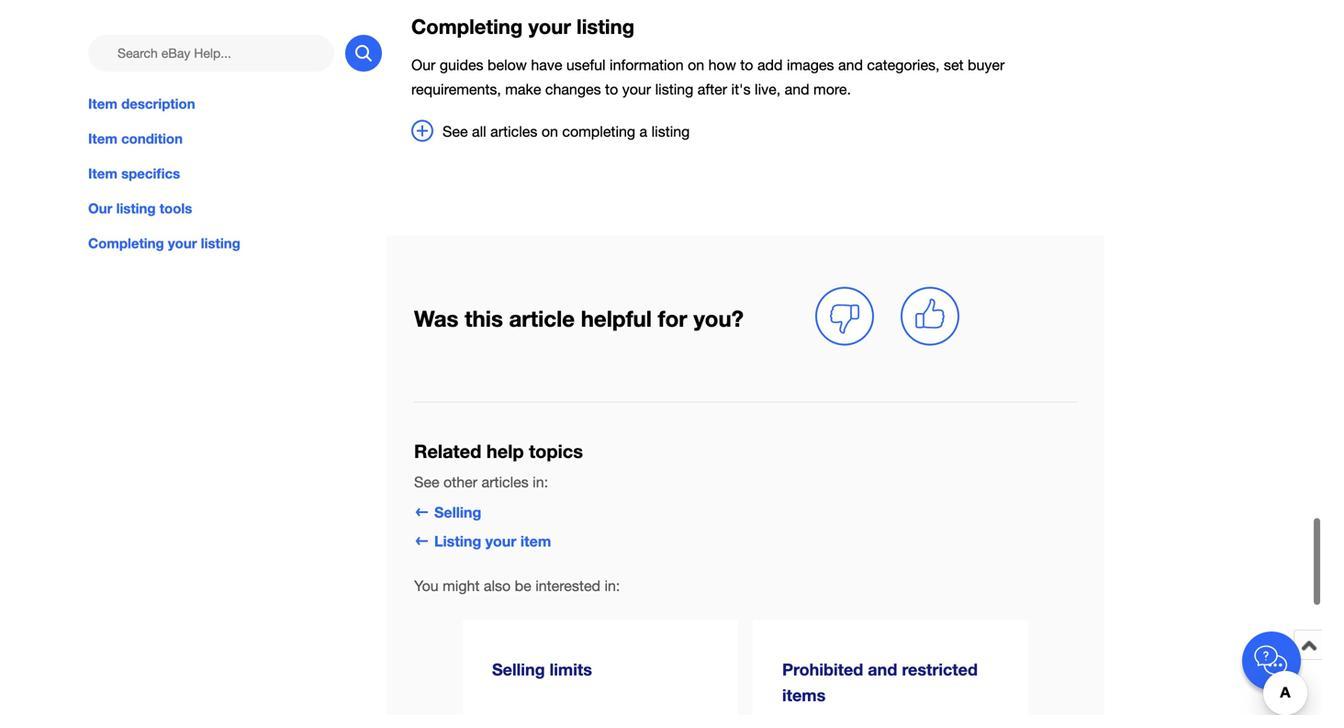Task type: vqa. For each thing, say whether or not it's contained in the screenshot.
Our related to Our listing tools
yes



Task type: describe. For each thing, give the bounding box(es) containing it.
see all articles on completing a listing
[[443, 123, 690, 140]]

listing inside dropdown button
[[652, 123, 690, 140]]

item specifics
[[88, 165, 180, 182]]

requirements,
[[411, 81, 501, 98]]

selling limits
[[492, 660, 592, 680]]

set
[[944, 57, 964, 74]]

this
[[465, 305, 503, 331]]

add
[[757, 57, 783, 74]]

useful
[[566, 57, 606, 74]]

be
[[515, 578, 531, 595]]

listing your item
[[434, 533, 551, 550]]

listing
[[434, 533, 481, 550]]

after
[[698, 81, 727, 98]]

topics
[[529, 440, 583, 462]]

see other articles in:
[[414, 474, 548, 491]]

make
[[505, 81, 541, 98]]

was
[[414, 305, 459, 331]]

1 horizontal spatial and
[[838, 57, 863, 74]]

our for our listing tools
[[88, 200, 112, 217]]

0 vertical spatial completing your listing
[[411, 14, 635, 38]]

other
[[443, 474, 478, 491]]

all
[[472, 123, 486, 140]]

completing your listing inside completing your listing link
[[88, 235, 240, 252]]

0 vertical spatial completing
[[411, 14, 523, 38]]

limits
[[550, 660, 592, 680]]

interested
[[535, 578, 601, 595]]

also
[[484, 578, 511, 595]]

description
[[121, 95, 195, 112]]

see for see all articles on completing a listing
[[443, 123, 468, 140]]

our listing tools link
[[88, 198, 382, 219]]

see for see other articles in:
[[414, 474, 439, 491]]

prohibited and restricted items
[[782, 660, 978, 705]]

guides
[[440, 57, 483, 74]]

more.
[[814, 81, 851, 98]]

item description
[[88, 95, 195, 112]]

listing inside our guides below have useful information on how to add images and categories, set buyer requirements, make changes to your listing after it's live, and more.
[[655, 81, 694, 98]]

your left item
[[485, 533, 516, 550]]

have
[[531, 57, 562, 74]]

article
[[509, 305, 575, 331]]

listing down our listing tools link
[[201, 235, 240, 252]]

on inside see all articles on completing a listing dropdown button
[[542, 123, 558, 140]]

your down tools
[[168, 235, 197, 252]]

helpful
[[581, 305, 652, 331]]

tools
[[160, 200, 192, 217]]

below
[[488, 57, 527, 74]]

images
[[787, 57, 834, 74]]

item specifics link
[[88, 164, 382, 184]]

was this article helpful for you?
[[414, 305, 744, 331]]

you might also be interested in:
[[414, 578, 620, 595]]

articles for on
[[490, 123, 538, 140]]



Task type: locate. For each thing, give the bounding box(es) containing it.
help
[[487, 440, 524, 462]]

live,
[[755, 81, 781, 98]]

listing
[[577, 14, 635, 38], [655, 81, 694, 98], [652, 123, 690, 140], [116, 200, 156, 217], [201, 235, 240, 252]]

2 vertical spatial and
[[868, 660, 897, 680]]

our inside our guides below have useful information on how to add images and categories, set buyer requirements, make changes to your listing after it's live, and more.
[[411, 57, 436, 74]]

1 horizontal spatial see
[[443, 123, 468, 140]]

0 vertical spatial item
[[88, 95, 117, 112]]

selling up listing
[[434, 504, 481, 521]]

see all articles on completing a listing button
[[411, 120, 1074, 162]]

0 horizontal spatial selling
[[434, 504, 481, 521]]

prohibited
[[782, 660, 863, 680]]

0 horizontal spatial our
[[88, 200, 112, 217]]

it's
[[731, 81, 751, 98]]

listing right 'a'
[[652, 123, 690, 140]]

1 vertical spatial on
[[542, 123, 558, 140]]

completing up guides
[[411, 14, 523, 38]]

your
[[528, 14, 571, 38], [622, 81, 651, 98], [168, 235, 197, 252], [485, 533, 516, 550]]

your down information
[[622, 81, 651, 98]]

1 vertical spatial selling
[[492, 660, 545, 680]]

1 vertical spatial to
[[605, 81, 618, 98]]

1 vertical spatial completing your listing
[[88, 235, 240, 252]]

completing your listing link
[[88, 233, 382, 254]]

1 vertical spatial completing
[[88, 235, 164, 252]]

you?
[[694, 305, 744, 331]]

articles
[[490, 123, 538, 140], [482, 474, 529, 491]]

1 horizontal spatial on
[[688, 57, 704, 74]]

to left add
[[740, 57, 753, 74]]

item for item condition
[[88, 130, 117, 147]]

related help topics
[[414, 440, 583, 462]]

to down useful on the top left of page
[[605, 81, 618, 98]]

1 horizontal spatial selling
[[492, 660, 545, 680]]

and down "images" at the top right
[[785, 81, 809, 98]]

on left how
[[688, 57, 704, 74]]

completing
[[411, 14, 523, 38], [88, 235, 164, 252]]

listing down information
[[655, 81, 694, 98]]

1 horizontal spatial our
[[411, 57, 436, 74]]

item up item condition
[[88, 95, 117, 112]]

changes
[[545, 81, 601, 98]]

1 item from the top
[[88, 95, 117, 112]]

1 vertical spatial see
[[414, 474, 439, 491]]

item up item specifics
[[88, 130, 117, 147]]

0 horizontal spatial in:
[[533, 474, 548, 491]]

your inside our guides below have useful information on how to add images and categories, set buyer requirements, make changes to your listing after it's live, and more.
[[622, 81, 651, 98]]

item down item condition
[[88, 165, 117, 182]]

1 vertical spatial and
[[785, 81, 809, 98]]

0 vertical spatial on
[[688, 57, 704, 74]]

1 horizontal spatial completing
[[411, 14, 523, 38]]

articles down help
[[482, 474, 529, 491]]

selling
[[434, 504, 481, 521], [492, 660, 545, 680]]

our down item specifics
[[88, 200, 112, 217]]

restricted
[[902, 660, 978, 680]]

completing your listing up below
[[411, 14, 635, 38]]

item for item description
[[88, 95, 117, 112]]

item description link
[[88, 94, 382, 114]]

selling limits link
[[463, 620, 738, 715]]

0 vertical spatial our
[[411, 57, 436, 74]]

0 vertical spatial and
[[838, 57, 863, 74]]

0 vertical spatial see
[[443, 123, 468, 140]]

0 horizontal spatial completing
[[88, 235, 164, 252]]

how
[[708, 57, 736, 74]]

you
[[414, 578, 439, 595]]

on inside our guides below have useful information on how to add images and categories, set buyer requirements, make changes to your listing after it's live, and more.
[[688, 57, 704, 74]]

see left other
[[414, 474, 439, 491]]

articles right all
[[490, 123, 538, 140]]

item for item specifics
[[88, 165, 117, 182]]

our
[[411, 57, 436, 74], [88, 200, 112, 217]]

in: right interested
[[605, 578, 620, 595]]

1 vertical spatial item
[[88, 130, 117, 147]]

to
[[740, 57, 753, 74], [605, 81, 618, 98]]

0 vertical spatial articles
[[490, 123, 538, 140]]

related
[[414, 440, 481, 462]]

3 item from the top
[[88, 165, 117, 182]]

selling left limits
[[492, 660, 545, 680]]

1 vertical spatial our
[[88, 200, 112, 217]]

selling for the selling link
[[434, 504, 481, 521]]

0 horizontal spatial and
[[785, 81, 809, 98]]

prohibited and restricted items link
[[753, 620, 1028, 715]]

listing your item link
[[414, 533, 551, 550]]

items
[[782, 686, 826, 705]]

and
[[838, 57, 863, 74], [785, 81, 809, 98], [868, 660, 897, 680]]

listing up useful on the top left of page
[[577, 14, 635, 38]]

our left guides
[[411, 57, 436, 74]]

completing your listing down tools
[[88, 235, 240, 252]]

our inside our listing tools link
[[88, 200, 112, 217]]

listing down item specifics
[[116, 200, 156, 217]]

completing your listing
[[411, 14, 635, 38], [88, 235, 240, 252]]

in:
[[533, 474, 548, 491], [605, 578, 620, 595]]

a
[[640, 123, 647, 140]]

1 horizontal spatial to
[[740, 57, 753, 74]]

0 horizontal spatial completing your listing
[[88, 235, 240, 252]]

and left restricted
[[868, 660, 897, 680]]

and up more.
[[838, 57, 863, 74]]

1 horizontal spatial in:
[[605, 578, 620, 595]]

item condition
[[88, 130, 183, 147]]

selling for selling limits
[[492, 660, 545, 680]]

see left all
[[443, 123, 468, 140]]

1 horizontal spatial completing your listing
[[411, 14, 635, 38]]

specifics
[[121, 165, 180, 182]]

1 vertical spatial articles
[[482, 474, 529, 491]]

2 item from the top
[[88, 130, 117, 147]]

our for our guides below have useful information on how to add images and categories, set buyer requirements, make changes to your listing after it's live, and more.
[[411, 57, 436, 74]]

2 vertical spatial item
[[88, 165, 117, 182]]

see inside see all articles on completing a listing dropdown button
[[443, 123, 468, 140]]

0 horizontal spatial on
[[542, 123, 558, 140]]

for
[[658, 305, 687, 331]]

categories,
[[867, 57, 940, 74]]

0 vertical spatial in:
[[533, 474, 548, 491]]

condition
[[121, 130, 183, 147]]

see
[[443, 123, 468, 140], [414, 474, 439, 491]]

selling link
[[414, 504, 481, 521]]

our guides below have useful information on how to add images and categories, set buyer requirements, make changes to your listing after it's live, and more.
[[411, 57, 1005, 98]]

item condition link
[[88, 129, 382, 149]]

0 vertical spatial to
[[740, 57, 753, 74]]

item
[[521, 533, 551, 550]]

our listing tools
[[88, 200, 192, 217]]

and inside prohibited and restricted items
[[868, 660, 897, 680]]

articles inside see all articles on completing a listing dropdown button
[[490, 123, 538, 140]]

1 vertical spatial in:
[[605, 578, 620, 595]]

buyer
[[968, 57, 1005, 74]]

0 vertical spatial selling
[[434, 504, 481, 521]]

articles for in:
[[482, 474, 529, 491]]

in: down topics
[[533, 474, 548, 491]]

2 horizontal spatial and
[[868, 660, 897, 680]]

0 horizontal spatial to
[[605, 81, 618, 98]]

on down changes at the left of the page
[[542, 123, 558, 140]]

completing
[[562, 123, 635, 140]]

completing down our listing tools
[[88, 235, 164, 252]]

your up 'have' at the top left of page
[[528, 14, 571, 38]]

item
[[88, 95, 117, 112], [88, 130, 117, 147], [88, 165, 117, 182]]

might
[[443, 578, 480, 595]]

Search eBay Help... text field
[[88, 35, 334, 72]]

0 horizontal spatial see
[[414, 474, 439, 491]]

on
[[688, 57, 704, 74], [542, 123, 558, 140]]

information
[[610, 57, 684, 74]]



